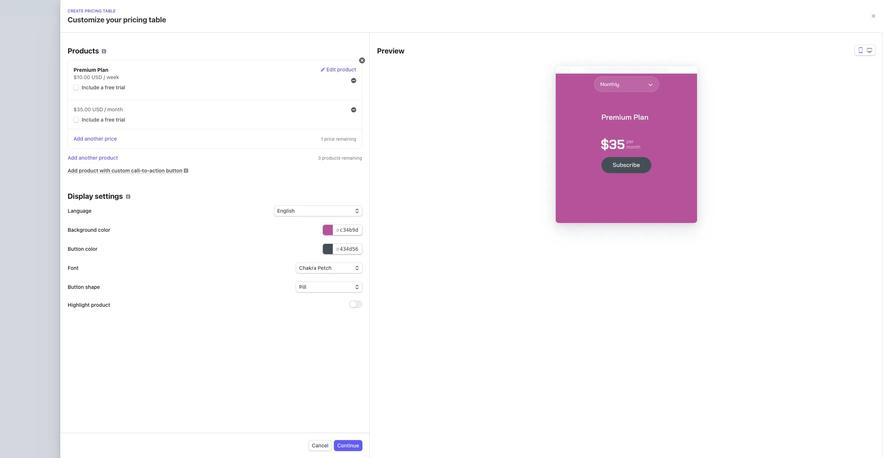 Task type: vqa. For each thing, say whether or not it's contained in the screenshot.
Your within the Create a pricing table Create a branded, responsive pricing table to embed on your website.
yes



Task type: describe. For each thing, give the bounding box(es) containing it.
button for button color
[[68, 246, 84, 252]]

3
[[318, 155, 321, 161]]

a down premium plan $10.00 usd / week
[[101, 84, 104, 90]]

display
[[68, 192, 93, 200]]

action
[[150, 167, 165, 174]]

add product with custom call-to-action button
[[68, 167, 182, 174]]

edit
[[327, 66, 336, 73]]

edit product
[[327, 66, 356, 73]]

button shape
[[68, 284, 100, 290]]

product up with
[[99, 155, 118, 161]]

background color
[[68, 227, 110, 233]]

1 trial from the top
[[116, 84, 125, 90]]

create pricing table customize your pricing table
[[68, 8, 166, 24]]

call-
[[131, 167, 142, 174]]

button color
[[68, 246, 98, 252]]

settings
[[95, 192, 123, 200]]

add for add another price
[[74, 136, 83, 142]]

create for a
[[361, 169, 384, 177]]

edit product button
[[321, 66, 356, 74]]

a up website.
[[378, 180, 381, 186]]

month
[[107, 106, 123, 112]]

another for product
[[79, 155, 98, 161]]

english button
[[274, 206, 362, 216]]

button for button shape
[[68, 284, 84, 290]]

premium plan $10.00 usd / week
[[74, 67, 119, 80]]

cancel button
[[309, 441, 332, 451]]

color for background color
[[98, 227, 110, 233]]

plan
[[97, 67, 108, 73]]

/ inside premium plan $10.00 usd / week
[[104, 74, 105, 80]]

1 include a free trial from the top
[[82, 84, 125, 90]]

1 price remaining
[[321, 136, 356, 142]]

continue
[[337, 442, 359, 449]]

2 trial from the top
[[116, 116, 125, 123]]

2 include from the top
[[82, 116, 99, 123]]

cancel
[[312, 442, 329, 449]]

highlight product
[[68, 302, 110, 308]]

1 horizontal spatial price
[[324, 136, 335, 142]]

your inside "create pricing table customize your pricing table"
[[106, 15, 122, 24]]

product for edit
[[337, 66, 356, 73]]

customize
[[68, 15, 105, 24]]

remaining for add another price
[[336, 136, 356, 142]]

preview
[[377, 47, 405, 55]]

add for add another product
[[68, 155, 77, 161]]

2 free from the top
[[105, 116, 115, 123]]

1
[[321, 136, 323, 142]]

button
[[166, 167, 182, 174]]

create for pricing
[[68, 8, 84, 13]]

on
[[487, 180, 493, 186]]

shape
[[85, 284, 100, 290]]

another for price
[[85, 136, 103, 142]]



Task type: locate. For each thing, give the bounding box(es) containing it.
a down $35.00 usd / month
[[101, 116, 104, 123]]

trial
[[116, 84, 125, 90], [116, 116, 125, 123]]

1 vertical spatial remaining
[[342, 155, 362, 161]]

0 horizontal spatial price
[[105, 136, 117, 142]]

include a free trial
[[82, 84, 125, 90], [82, 116, 125, 123]]

1 button from the top
[[68, 246, 84, 252]]

remaining right products
[[342, 155, 362, 161]]

your
[[106, 15, 122, 24], [494, 180, 505, 186]]

week
[[107, 74, 119, 80]]

remaining
[[336, 136, 356, 142], [342, 155, 362, 161]]

to-
[[142, 167, 150, 174]]

1 vertical spatial create
[[361, 169, 384, 177]]

/ down plan
[[104, 74, 105, 80]]

0 vertical spatial usd
[[92, 74, 102, 80]]

$10.00
[[74, 74, 90, 80]]

price
[[105, 136, 117, 142], [324, 136, 335, 142]]

your inside the create a pricing table create a branded, responsive pricing table to embed on your website.
[[494, 180, 505, 186]]

/
[[104, 74, 105, 80], [104, 106, 106, 112]]

add another product
[[68, 155, 118, 161]]

with
[[100, 167, 110, 174]]

0 horizontal spatial your
[[106, 15, 122, 24]]

free down week
[[105, 84, 115, 90]]

free down month
[[105, 116, 115, 123]]

0 vertical spatial another
[[85, 136, 103, 142]]

/ left month
[[104, 106, 106, 112]]

another up add another product
[[85, 136, 103, 142]]

custom
[[112, 167, 130, 174]]

2 vertical spatial create
[[361, 180, 377, 186]]

usd down plan
[[92, 74, 102, 80]]

usd
[[92, 74, 102, 80], [92, 106, 103, 112]]

continue button
[[335, 441, 362, 451]]

product right the edit
[[337, 66, 356, 73]]

products
[[68, 47, 99, 55]]

include
[[82, 84, 99, 90], [82, 116, 99, 123]]

price right 1
[[324, 136, 335, 142]]

0 vertical spatial button
[[68, 246, 84, 252]]

price inside add another price button
[[105, 136, 117, 142]]

include down $35.00 usd / month
[[82, 116, 99, 123]]

1 vertical spatial usd
[[92, 106, 103, 112]]

product for add
[[79, 167, 98, 174]]

color right background
[[98, 227, 110, 233]]

0 vertical spatial remaining
[[336, 136, 356, 142]]

1 vertical spatial include
[[82, 116, 99, 123]]

create inside "create pricing table customize your pricing table"
[[68, 8, 84, 13]]

product for highlight
[[91, 302, 110, 308]]

include a free trial down $35.00 usd / month
[[82, 116, 125, 123]]

0 vertical spatial add
[[74, 136, 83, 142]]

include down '$10.00'
[[82, 84, 99, 90]]

2 button from the top
[[68, 284, 84, 290]]

1 vertical spatial trial
[[116, 116, 125, 123]]

add down add another price button
[[68, 155, 77, 161]]

1 free from the top
[[105, 84, 115, 90]]

1 vertical spatial your
[[494, 180, 505, 186]]

your right the customize
[[106, 15, 122, 24]]

1 horizontal spatial your
[[494, 180, 505, 186]]

0 vertical spatial /
[[104, 74, 105, 80]]

button up 'font'
[[68, 246, 84, 252]]

create
[[68, 8, 84, 13], [361, 169, 384, 177], [361, 180, 377, 186]]

trial down week
[[116, 84, 125, 90]]

product down shape
[[91, 302, 110, 308]]

create a pricing table create a branded, responsive pricing table to embed on your website.
[[361, 169, 505, 194]]

1 include from the top
[[82, 84, 99, 90]]

2 vertical spatial add
[[68, 167, 78, 174]]

remaining up 3 products remaining
[[336, 136, 356, 142]]

0 horizontal spatial color
[[85, 246, 98, 252]]

language
[[68, 208, 92, 214]]

a
[[101, 84, 104, 90], [101, 116, 104, 123], [386, 169, 390, 177], [378, 180, 381, 186]]

font
[[68, 265, 79, 271]]

color for button color
[[85, 246, 98, 252]]

trial down month
[[116, 116, 125, 123]]

0 vertical spatial include a free trial
[[82, 84, 125, 90]]

your right 'on'
[[494, 180, 505, 186]]

0 vertical spatial include
[[82, 84, 99, 90]]

2 include a free trial from the top
[[82, 116, 125, 123]]

a up branded,
[[386, 169, 390, 177]]

add for add product with custom call-to-action button
[[68, 167, 78, 174]]

another
[[85, 136, 103, 142], [79, 155, 98, 161]]

include a free trial down week
[[82, 84, 125, 90]]

branded,
[[382, 180, 404, 186]]

add another price
[[74, 136, 117, 142]]

highlight
[[68, 302, 90, 308]]

add product with custom call-to-action button button
[[68, 167, 182, 174]]

english
[[277, 208, 295, 214]]

1 vertical spatial /
[[104, 106, 106, 112]]

1 vertical spatial another
[[79, 155, 98, 161]]

1 vertical spatial include a free trial
[[82, 116, 125, 123]]

color down background color
[[85, 246, 98, 252]]

usd inside premium plan $10.00 usd / week
[[92, 74, 102, 80]]

website.
[[361, 187, 381, 194]]

another down add another price button
[[79, 155, 98, 161]]

0 vertical spatial your
[[106, 15, 122, 24]]

color
[[98, 227, 110, 233], [85, 246, 98, 252]]

display settings
[[68, 192, 123, 200]]

0 vertical spatial color
[[98, 227, 110, 233]]

to
[[463, 180, 468, 186]]

price up add another product
[[105, 136, 117, 142]]

remaining for add another product
[[342, 155, 362, 161]]

usd right $35.00
[[92, 106, 103, 112]]

$35.00 usd / month
[[74, 106, 123, 112]]

add up add another product
[[74, 136, 83, 142]]

pricing
[[85, 8, 102, 13], [123, 15, 147, 24], [392, 169, 416, 177], [432, 180, 448, 186]]

add another product button
[[68, 154, 118, 162]]

1 vertical spatial free
[[105, 116, 115, 123]]

1 vertical spatial add
[[68, 155, 77, 161]]

add another price button
[[74, 135, 117, 142]]

premium
[[74, 67, 96, 73]]

3 products remaining
[[318, 155, 362, 161]]

responsive
[[405, 180, 431, 186]]

1 vertical spatial button
[[68, 284, 84, 290]]

product
[[337, 66, 356, 73], [99, 155, 118, 161], [79, 167, 98, 174], [91, 302, 110, 308]]

add
[[74, 136, 83, 142], [68, 155, 77, 161], [68, 167, 78, 174]]

button left shape
[[68, 284, 84, 290]]

0 vertical spatial free
[[105, 84, 115, 90]]

button
[[68, 246, 84, 252], [68, 284, 84, 290]]

$35.00
[[74, 106, 91, 112]]

background
[[68, 227, 97, 233]]

embed
[[469, 180, 485, 186]]

1 vertical spatial color
[[85, 246, 98, 252]]

0 vertical spatial trial
[[116, 84, 125, 90]]

None text field
[[323, 225, 362, 235], [323, 244, 362, 254], [323, 225, 362, 235], [323, 244, 362, 254]]

1 horizontal spatial color
[[98, 227, 110, 233]]

product down add another product button
[[79, 167, 98, 174]]

0 vertical spatial create
[[68, 8, 84, 13]]

add down add another product button
[[68, 167, 78, 174]]

products
[[322, 155, 341, 161]]

free
[[105, 84, 115, 90], [105, 116, 115, 123]]

table
[[103, 8, 116, 13], [149, 15, 166, 24], [417, 169, 435, 177], [450, 180, 462, 186]]



